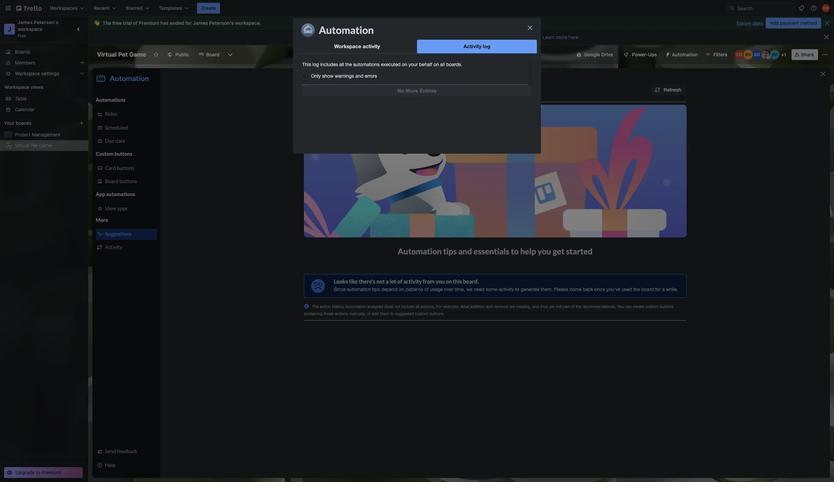 Task type: locate. For each thing, give the bounding box(es) containing it.
your boards
[[4, 120, 31, 126]]

any
[[518, 34, 527, 40]]

set
[[374, 34, 381, 40]]

👋
[[94, 20, 100, 26]]

management
[[32, 132, 60, 138]]

upgrade to premium link
[[4, 468, 83, 479]]

explore
[[737, 21, 752, 26]]

peterson's
[[34, 19, 58, 25], [209, 20, 234, 26]]

premium right 'upgrade'
[[42, 470, 61, 476]]

james
[[18, 19, 33, 25], [193, 20, 208, 26]]

banner
[[88, 16, 834, 30]]

0 horizontal spatial workspace
[[18, 26, 42, 32]]

setting
[[495, 34, 511, 40]]

banner containing 👋
[[88, 16, 834, 30]]

Search field
[[735, 3, 794, 13]]

create
[[201, 5, 216, 11]]

0 vertical spatial game
[[129, 51, 146, 58]]

0 notifications image
[[798, 4, 806, 12]]

1 horizontal spatial game
[[129, 51, 146, 58]]

learn more here link
[[540, 34, 579, 40]]

workspace
[[4, 84, 29, 90]]

primary element
[[0, 0, 834, 16]]

0 horizontal spatial pet
[[30, 143, 38, 148]]

boards link
[[0, 47, 88, 57]]

add board image
[[79, 121, 84, 126]]

game left the "star or unstar board" image
[[129, 51, 146, 58]]

game down the management
[[39, 143, 52, 148]]

game
[[129, 51, 146, 58], [39, 143, 52, 148]]

+ 1
[[782, 52, 786, 57]]

j link
[[4, 24, 15, 35]]

ups
[[648, 52, 657, 57]]

0 horizontal spatial james
[[18, 19, 33, 25]]

1 horizontal spatial workspace
[[235, 20, 260, 26]]

1 vertical spatial pet
[[30, 143, 38, 148]]

virtual pet game
[[97, 51, 146, 58], [15, 143, 52, 148]]

to right 'upgrade'
[[36, 470, 40, 476]]

peterson's down create button
[[209, 20, 234, 26]]

0 vertical spatial premium
[[139, 20, 159, 26]]

1 vertical spatial virtual pet game
[[15, 143, 52, 148]]

1 vertical spatial workspace
[[18, 26, 42, 32]]

0 horizontal spatial virtual pet game
[[15, 143, 52, 148]]

explore plans button
[[737, 19, 763, 28]]

share button
[[792, 49, 818, 60]]

0 horizontal spatial virtual
[[15, 143, 29, 148]]

power-ups
[[632, 52, 657, 57]]

board
[[406, 34, 419, 40], [206, 52, 220, 57]]

boards
[[15, 49, 30, 55]]

views
[[31, 84, 43, 90]]

board left "customize views" image
[[206, 52, 220, 57]]

workspace inside james peterson's workspace free
[[18, 26, 42, 32]]

pet
[[118, 51, 128, 58], [30, 143, 38, 148]]

payment
[[780, 20, 799, 26]]

james up free
[[18, 19, 33, 25]]

board right public.
[[406, 34, 419, 40]]

1 horizontal spatial virtual pet game
[[97, 51, 146, 58]]

christina overa (christinaovera) image
[[822, 4, 830, 12]]

gary orlando (garyorlando) image
[[752, 50, 762, 59]]

more
[[556, 34, 567, 40]]

0 horizontal spatial premium
[[42, 470, 61, 476]]

drive
[[602, 52, 613, 57]]

the
[[103, 20, 111, 26]]

0 vertical spatial pet
[[118, 51, 128, 58]]

0 vertical spatial board
[[406, 34, 419, 40]]

has
[[160, 20, 169, 26]]

1 horizontal spatial to
[[382, 34, 387, 40]]

virtual pet game down free
[[97, 51, 146, 58]]

board inside board link
[[206, 52, 220, 57]]

your boards with 2 items element
[[4, 119, 69, 127]]

public button
[[163, 49, 193, 60]]

1
[[784, 52, 786, 57]]

virtual down project
[[15, 143, 29, 148]]

1 vertical spatial to
[[36, 470, 40, 476]]

its
[[467, 34, 473, 40]]

1 horizontal spatial pet
[[118, 51, 128, 58]]

0 horizontal spatial game
[[39, 143, 52, 148]]

premium right of
[[139, 20, 159, 26]]

game inside board name text box
[[129, 51, 146, 58]]

can
[[439, 34, 447, 40]]

project
[[15, 132, 30, 138]]

virtual
[[97, 51, 117, 58], [15, 143, 29, 148]]

1 horizontal spatial board
[[406, 34, 419, 40]]

visibility
[[474, 34, 494, 40]]

peterson's up 'boards' link
[[34, 19, 58, 25]]

pet down trial
[[118, 51, 128, 58]]

1 vertical spatial virtual
[[15, 143, 29, 148]]

virtual pet game link
[[15, 142, 84, 149]]

1 vertical spatial premium
[[42, 470, 61, 476]]

virtual pet game inside board name text box
[[97, 51, 146, 58]]

sm image
[[333, 34, 343, 41]]

plans
[[753, 21, 763, 26]]

project management
[[15, 132, 60, 138]]

to
[[382, 34, 387, 40], [36, 470, 40, 476]]

premium
[[139, 20, 159, 26], [42, 470, 61, 476]]

workspace
[[235, 20, 260, 26], [18, 26, 42, 32]]

this board is set to public. board admins can change its visibility setting at any time. learn more here
[[343, 34, 579, 40]]

1 horizontal spatial virtual
[[97, 51, 117, 58]]

0 horizontal spatial peterson's
[[34, 19, 58, 25]]

trial
[[123, 20, 132, 26]]

1 vertical spatial board
[[206, 52, 220, 57]]

power-ups button
[[619, 49, 661, 60]]

virtual pet game down project management
[[15, 143, 52, 148]]

to right set
[[382, 34, 387, 40]]

0 vertical spatial virtual pet game
[[97, 51, 146, 58]]

change
[[448, 34, 466, 40]]

virtual down the
[[97, 51, 117, 58]]

0 vertical spatial virtual
[[97, 51, 117, 58]]

james right the for
[[193, 20, 208, 26]]

0 vertical spatial to
[[382, 34, 387, 40]]

0 horizontal spatial board
[[206, 52, 220, 57]]

pet down project management
[[30, 143, 38, 148]]



Task type: vqa. For each thing, say whether or not it's contained in the screenshot.
Update assorted references on existing Marketing pages 'link'
no



Task type: describe. For each thing, give the bounding box(es) containing it.
public
[[175, 52, 189, 57]]

james peterson's workspace link
[[18, 19, 60, 32]]

learn
[[543, 34, 555, 40]]

calendar
[[15, 107, 35, 112]]

pet inside virtual pet game link
[[30, 143, 38, 148]]

create button
[[197, 3, 220, 14]]

👋 the free trial of premium has ended for james peterson's workspace .
[[94, 20, 261, 26]]

1 horizontal spatial peterson's
[[209, 20, 234, 26]]

share
[[801, 52, 814, 57]]

christina overa (christinaovera) image
[[735, 50, 744, 59]]

sm image
[[663, 49, 672, 59]]

this
[[343, 34, 353, 40]]

+
[[782, 52, 784, 57]]

0 vertical spatial workspace
[[235, 20, 260, 26]]

explore plans
[[737, 21, 763, 26]]

at
[[513, 34, 517, 40]]

time.
[[528, 34, 540, 40]]

ben nelson (bennelson96) image
[[743, 50, 753, 59]]

show menu image
[[822, 51, 828, 58]]

method
[[800, 20, 817, 26]]

members link
[[0, 57, 88, 68]]

boards
[[16, 120, 31, 126]]

ended
[[170, 20, 184, 26]]

star or unstar board image
[[154, 52, 159, 57]]

your
[[4, 120, 14, 126]]

public.
[[388, 34, 404, 40]]

google drive
[[584, 52, 613, 57]]

Board name text field
[[94, 49, 150, 60]]

add
[[770, 20, 779, 26]]

for
[[185, 20, 192, 26]]

is
[[369, 34, 373, 40]]

0 horizontal spatial to
[[36, 470, 40, 476]]

add payment method button
[[766, 18, 821, 29]]

admins
[[421, 34, 438, 40]]

automation
[[672, 52, 698, 57]]

j
[[8, 25, 11, 33]]

free
[[112, 20, 122, 26]]

board link
[[195, 49, 224, 60]]

here
[[569, 34, 579, 40]]

of
[[133, 20, 138, 26]]

wave image
[[94, 20, 100, 26]]

1 horizontal spatial premium
[[139, 20, 159, 26]]

peterson's inside james peterson's workspace free
[[34, 19, 58, 25]]

open information menu image
[[810, 5, 817, 12]]

filters button
[[703, 49, 730, 60]]

power-
[[632, 52, 648, 57]]

jeremy miller (jeremymiller198) image
[[770, 50, 779, 59]]

upgrade
[[16, 470, 35, 476]]

james peterson (jamespeterson93) image
[[761, 50, 771, 59]]

pet inside board name text box
[[118, 51, 128, 58]]

james inside james peterson's workspace free
[[18, 19, 33, 25]]

google
[[584, 52, 600, 57]]

james peterson's workspace free
[[18, 19, 60, 38]]

filters
[[714, 52, 727, 57]]

add payment method
[[770, 20, 817, 26]]

workspace views
[[4, 84, 43, 90]]

1 horizontal spatial james
[[193, 20, 208, 26]]

customize views image
[[227, 51, 234, 58]]

.
[[260, 20, 261, 26]]

project management link
[[15, 131, 84, 138]]

table
[[15, 96, 27, 102]]

table link
[[15, 95, 84, 102]]

free
[[18, 33, 26, 38]]

search image
[[730, 5, 735, 11]]

virtual inside virtual pet game link
[[15, 143, 29, 148]]

board
[[354, 34, 368, 40]]

virtual inside board name text box
[[97, 51, 117, 58]]

upgrade to premium
[[16, 470, 61, 476]]

1 vertical spatial game
[[39, 143, 52, 148]]

calendar link
[[15, 106, 84, 113]]

automation button
[[663, 49, 702, 60]]

google drive button
[[573, 49, 617, 60]]

members
[[15, 60, 35, 66]]



